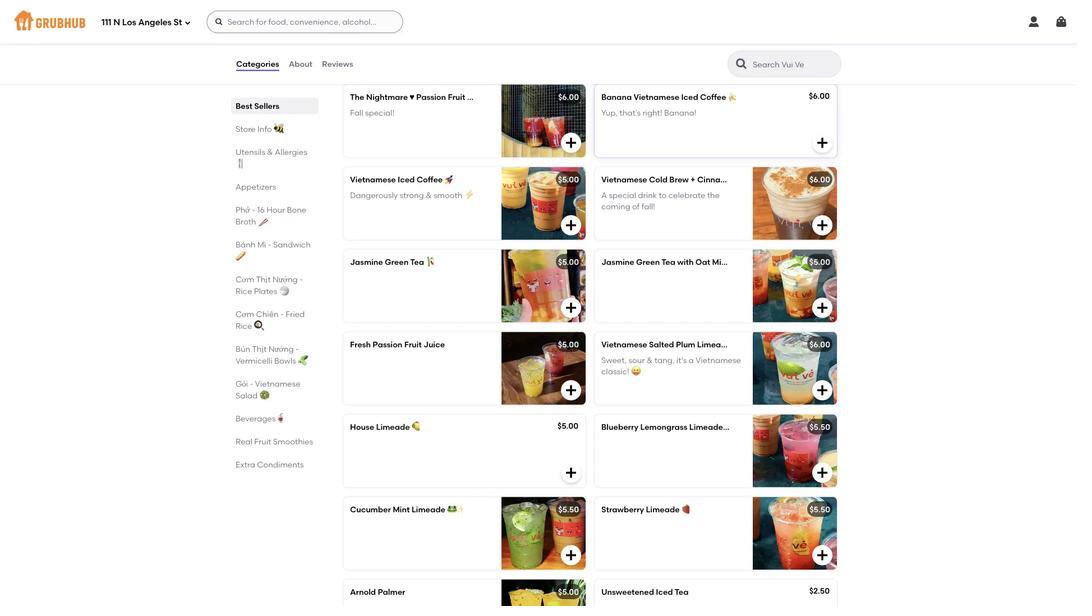 Task type: locate. For each thing, give the bounding box(es) containing it.
*:･ﾟ✧*
[[502, 92, 525, 102]]

oat
[[696, 257, 711, 267]]

passion right fresh
[[373, 340, 403, 349]]

fruit left hibiscus
[[448, 92, 466, 102]]

nướng inside the cơm thịt nướng - rice plates 🍚
[[273, 274, 298, 284]]

tea right unsweetened
[[675, 587, 689, 597]]

sour
[[629, 355, 645, 365]]

coffee left 🍌
[[701, 92, 727, 102]]

iced up banana!
[[682, 92, 699, 102]]

- inside bánh mì - sandwich 🥖
[[268, 240, 271, 249]]

2 jasmine from the left
[[602, 257, 635, 267]]

cilantro,
[[393, 3, 424, 13]]

1 horizontal spatial jasmine
[[602, 257, 635, 267]]

0 vertical spatial cơm
[[236, 274, 254, 284]]

$5.50
[[810, 422, 831, 432], [559, 505, 579, 514], [810, 505, 831, 514]]

lettuce,
[[428, 0, 457, 1]]

phở - 16 hour bone broth 🥢 tab
[[236, 204, 314, 227]]

nướng inside bún thịt nướng - vermicelli bowls 🥒
[[269, 344, 294, 354]]

0 horizontal spatial green
[[385, 257, 409, 267]]

store info 🐝 tab
[[236, 123, 314, 135]]

1 horizontal spatial cold
[[767, 175, 785, 184]]

0 vertical spatial salted
[[740, 175, 765, 184]]

mint
[[393, 505, 410, 514]]

sellers
[[254, 101, 280, 111]]

nướng
[[273, 274, 298, 284], [269, 344, 294, 354]]

- up 🥒
[[296, 344, 299, 354]]

rice inside the cơm thịt nướng - rice plates 🍚
[[236, 286, 252, 296]]

- right gỏi
[[250, 379, 253, 388]]

jasmine green tea with oat milk 🎋✨ image
[[753, 249, 837, 322]]

0 vertical spatial nướng
[[273, 274, 298, 284]]

2 cơm from the top
[[236, 309, 254, 319]]

0 vertical spatial passion
[[416, 92, 446, 102]]

iced right unsweetened
[[656, 587, 673, 597]]

bánh mì - sandwich 🥖
[[236, 240, 311, 261]]

$5.50 for 🐸✨
[[559, 505, 579, 514]]

phở - 16 hour bone broth 🥢
[[236, 205, 307, 226]]

strawberry limeade 🍓 image
[[753, 497, 837, 570]]

los
[[122, 17, 136, 28]]

1 vertical spatial thịt
[[252, 344, 267, 354]]

arnold palmer
[[350, 587, 406, 597]]

fall
[[350, 108, 363, 117]]

utensils
[[236, 147, 265, 157]]

1 rice from the top
[[236, 286, 252, 296]]

svg image for 'vietnamese cold brew + cinnamon salted cold foam 🍂˚ ༘ ೀ⋆｡˚☕️' image
[[816, 219, 830, 232]]

& down daikon,
[[488, 3, 494, 13]]

fried
[[286, 309, 305, 319]]

+
[[691, 175, 696, 184]]

strong
[[400, 190, 424, 200]]

tea left with on the top
[[662, 257, 676, 267]]

phở
[[236, 205, 250, 214]]

0 vertical spatial thịt
[[256, 274, 271, 284]]

- left fried
[[281, 309, 284, 319]]

rice left the plates
[[236, 286, 252, 296]]

1 jasmine from the left
[[350, 257, 383, 267]]

passion right ♥
[[416, 92, 446, 102]]

༘
[[823, 175, 823, 184]]

rice inside cơm chiên - fried rice 🍳
[[236, 321, 252, 331]]

0 horizontal spatial cold
[[649, 175, 668, 184]]

nướng for plates
[[273, 274, 298, 284]]

- left 16
[[252, 205, 255, 214]]

best
[[236, 101, 253, 111]]

cơm thịt nướng - rice plates 🍚
[[236, 274, 303, 296]]

0 horizontal spatial salted
[[649, 340, 674, 349]]

salted right the cinnamon
[[740, 175, 765, 184]]

a
[[689, 355, 694, 365]]

plum
[[676, 340, 696, 349]]

1 vertical spatial rice
[[236, 321, 252, 331]]

thịt up vermicelli
[[252, 344, 267, 354]]

& inside utensils & allergies 🍴
[[267, 147, 273, 157]]

blueberry lemongrass limeade 💙
[[602, 422, 733, 432]]

$5.00 for fresh passion fruit juice
[[558, 340, 579, 349]]

beverages🥤 down the '🥗' at the bottom
[[236, 414, 284, 423]]

cơm inside the cơm thịt nướng - rice plates 🍚
[[236, 274, 254, 284]]

coffee left 🚀
[[417, 175, 443, 184]]

salted up the tang,
[[649, 340, 674, 349]]

bánh mì - sandwich 🥖 tab
[[236, 239, 314, 262]]

thịt inside the cơm thịt nướng - rice plates 🍚
[[256, 274, 271, 284]]

0 horizontal spatial iced
[[398, 175, 415, 184]]

iced up dangerously strong & smooth ⚡️
[[398, 175, 415, 184]]

limeade left 🍋
[[376, 422, 410, 432]]

angeles
[[138, 17, 172, 28]]

tea left "🎋"
[[410, 257, 424, 267]]

broth
[[236, 217, 256, 226]]

-
[[252, 205, 255, 214], [268, 240, 271, 249], [300, 274, 303, 284], [281, 309, 284, 319], [296, 344, 299, 354], [250, 379, 253, 388]]

thịt inside bún thịt nướng - vermicelli bowls 🥒
[[252, 344, 267, 354]]

beverages🥤
[[341, 58, 415, 72], [236, 414, 284, 423]]

2 vertical spatial iced
[[656, 587, 673, 597]]

info
[[258, 124, 272, 134]]

the nightmare ♥ passion fruit hibiscus *:･ﾟ✧*
[[350, 92, 525, 102]]

arnold palmer image
[[502, 580, 586, 606]]

0 horizontal spatial coffee
[[417, 175, 443, 184]]

💙
[[725, 422, 733, 432]]

& right sour
[[647, 355, 653, 365]]

0 vertical spatial rice
[[236, 286, 252, 296]]

1 vertical spatial nướng
[[269, 344, 294, 354]]

it's
[[677, 355, 687, 365]]

0 vertical spatial coffee
[[701, 92, 727, 102]]

2 rice from the top
[[236, 321, 252, 331]]

sandwich
[[273, 240, 311, 249]]

vermicelli
[[236, 356, 273, 365]]

sweet, sour & tang, it's a vietnamese classic! 😝
[[602, 355, 741, 376]]

that's
[[620, 108, 641, 117]]

0 horizontal spatial jasmine
[[350, 257, 383, 267]]

yup, that's right! banana!
[[602, 108, 697, 117]]

1 cơm from the top
[[236, 274, 254, 284]]

dangerously strong & smooth ⚡️
[[350, 190, 472, 200]]

🍴
[[236, 159, 244, 168]]

🎋
[[426, 257, 434, 267]]

svg image
[[1055, 15, 1069, 29], [184, 19, 191, 26], [565, 136, 578, 150], [816, 136, 830, 150], [565, 219, 578, 232], [816, 219, 830, 232], [565, 301, 578, 315], [816, 301, 830, 315], [816, 384, 830, 397], [565, 549, 578, 562], [816, 549, 830, 562]]

$6.00
[[809, 91, 830, 100], [558, 92, 579, 102], [810, 175, 831, 184], [810, 340, 831, 349]]

blueberry
[[602, 422, 639, 432]]

$6.00 for vietnamese cold brew + cinnamon salted cold foam 🍂˚ ༘ ೀ⋆｡˚☕️
[[810, 175, 831, 184]]

1 green from the left
[[385, 257, 409, 267]]

svg image for cucumber mint limeade 🐸✨ image
[[565, 549, 578, 562]]

$5.00 for jasmine green tea 🎋
[[558, 257, 579, 267]]

1 vertical spatial cơm
[[236, 309, 254, 319]]

best sellers tab
[[236, 100, 314, 112]]

shredded
[[350, 0, 387, 1]]

vietnamese inside sweet, sour & tang, it's a vietnamese classic! 😝
[[696, 355, 741, 365]]

gỏi
[[236, 379, 248, 388]]

- up fried
[[300, 274, 303, 284]]

fresh
[[350, 340, 371, 349]]

juice
[[424, 340, 445, 349]]

- inside gỏi - vietnamese salad 🥗
[[250, 379, 253, 388]]

🍌
[[728, 92, 736, 102]]

0 horizontal spatial beverages🥤
[[236, 414, 284, 423]]

thịt up the plates
[[256, 274, 271, 284]]

cold up to
[[649, 175, 668, 184]]

vietnamese salted plum limeade 🏖
[[602, 340, 741, 349]]

house
[[496, 3, 519, 13]]

vietnamese
[[634, 92, 680, 102], [350, 175, 396, 184], [602, 175, 648, 184], [602, 340, 648, 349], [696, 355, 741, 365], [255, 379, 301, 388]]

main navigation navigation
[[0, 0, 1078, 44]]

vietnamese down 🏖
[[696, 355, 741, 365]]

1 vertical spatial iced
[[398, 175, 415, 184]]

1 vertical spatial passion
[[373, 340, 403, 349]]

thịt for cơm
[[256, 274, 271, 284]]

nướng up 🍚
[[273, 274, 298, 284]]

store
[[236, 124, 256, 134]]

0 vertical spatial iced
[[682, 92, 699, 102]]

tea for with
[[662, 257, 676, 267]]

🥒
[[298, 356, 306, 365]]

- right mì
[[268, 240, 271, 249]]

coffee
[[701, 92, 727, 102], [417, 175, 443, 184]]

& right utensils
[[267, 147, 273, 157]]

cơm down 🥖
[[236, 274, 254, 284]]

cơm up 🍳
[[236, 309, 254, 319]]

banana
[[602, 92, 632, 102]]

fall special!
[[350, 108, 395, 117]]

1 vertical spatial fruit
[[405, 340, 422, 349]]

onions,
[[426, 3, 453, 13]]

2 green from the left
[[637, 257, 660, 267]]

😝
[[631, 367, 639, 376]]

the nightmare ♥ passion fruit hibiscus *:･ﾟ✧* image
[[502, 84, 586, 157]]

1 horizontal spatial beverages🥤
[[341, 58, 415, 72]]

& inside sweet, sour & tang, it's a vietnamese classic! 😝
[[647, 355, 653, 365]]

green
[[385, 257, 409, 267], [637, 257, 660, 267]]

svg image for vietnamese iced coffee 🚀 image
[[565, 219, 578, 232]]

rice left 🍳
[[236, 321, 252, 331]]

🍂˚
[[811, 175, 821, 184]]

green left "🎋"
[[385, 257, 409, 267]]

nướng up the bowls
[[269, 344, 294, 354]]

0 vertical spatial beverages🥤
[[341, 58, 415, 72]]

rice
[[236, 286, 252, 296], [236, 321, 252, 331]]

0 horizontal spatial fruit
[[254, 437, 271, 446]]

$5.00 for arnold palmer
[[558, 587, 579, 597]]

utensils & allergies 🍴
[[236, 147, 307, 168]]

cơm for cơm thịt nướng - rice plates 🍚
[[236, 274, 254, 284]]

1 horizontal spatial green
[[637, 257, 660, 267]]

celebrate
[[669, 190, 706, 200]]

vietnamese iced coffee 🚀 image
[[502, 167, 586, 240]]

tea
[[410, 257, 424, 267], [662, 257, 676, 267], [675, 587, 689, 597]]

0 horizontal spatial passion
[[373, 340, 403, 349]]

2 vertical spatial fruit
[[254, 437, 271, 446]]

fall!
[[642, 202, 655, 211]]

iced
[[682, 92, 699, 102], [398, 175, 415, 184], [656, 587, 673, 597]]

fruit right the real
[[254, 437, 271, 446]]

$5.50 for 💙
[[810, 422, 831, 432]]

cold left foam
[[767, 175, 785, 184]]

1 horizontal spatial passion
[[416, 92, 446, 102]]

1 horizontal spatial iced
[[656, 587, 673, 597]]

appetizers tab
[[236, 181, 314, 193]]

with
[[678, 257, 694, 267]]

cucumber mint limeade 🐸✨ image
[[502, 497, 586, 570]]

limeade left 🍓
[[646, 505, 680, 514]]

reviews
[[322, 59, 353, 69]]

fruit left the juice
[[405, 340, 422, 349]]

cơm for cơm chiên - fried rice 🍳
[[236, 309, 254, 319]]

unsweetened
[[602, 587, 654, 597]]

beverages🥤 up nightmare
[[341, 58, 415, 72]]

fresh passion fruit juice
[[350, 340, 445, 349]]

utensils & allergies 🍴 tab
[[236, 146, 314, 170]]

categories button
[[236, 44, 280, 84]]

1 horizontal spatial salted
[[740, 175, 765, 184]]

cơm inside cơm chiên - fried rice 🍳
[[236, 309, 254, 319]]

svg image
[[1028, 15, 1041, 29], [215, 17, 224, 26], [565, 384, 578, 397], [565, 466, 578, 480], [816, 466, 830, 480]]

svg image for strawberry limeade 🍓 image
[[816, 549, 830, 562]]

green left with on the top
[[637, 257, 660, 267]]

vietnamese inside gỏi - vietnamese salad 🥗
[[255, 379, 301, 388]]

green for 🎋
[[385, 257, 409, 267]]

1 vertical spatial beverages🥤
[[236, 414, 284, 423]]

daikon,
[[486, 0, 514, 1]]

limeade left 💙 on the bottom right of page
[[690, 422, 723, 432]]

0 vertical spatial fruit
[[448, 92, 466, 102]]

1 cold from the left
[[649, 175, 668, 184]]

vietnamese up the '🥗' at the bottom
[[255, 379, 301, 388]]

thịt for bún
[[252, 344, 267, 354]]



Task type: describe. For each thing, give the bounding box(es) containing it.
vietnamese up right!
[[634, 92, 680, 102]]

tea for 🎋
[[410, 257, 424, 267]]

& inside shredded cabbage, lettuce, carrot, daikon, cucumber, cilantro, onions, peanuts & house dressing.
[[488, 3, 494, 13]]

cơm chiên - fried rice 🍳
[[236, 309, 305, 331]]

♥
[[410, 92, 415, 102]]

beverages🥤 tab
[[236, 413, 314, 424]]

house
[[350, 422, 374, 432]]

reviews button
[[322, 44, 354, 84]]

🍓
[[682, 505, 690, 514]]

gỏi - vietnamese salad 🥗 tab
[[236, 378, 314, 401]]

peanuts
[[455, 3, 486, 13]]

🎋✨
[[730, 257, 746, 267]]

Search for food, convenience, alcohol... search field
[[207, 11, 403, 33]]

$6.00 for vietnamese salted plum limeade 🏖
[[810, 340, 831, 349]]

of
[[633, 202, 640, 211]]

classic!
[[602, 367, 630, 376]]

limeade left 🐸✨
[[412, 505, 446, 514]]

bún thịt nướng - vermicelli bowls 🥒
[[236, 344, 306, 365]]

chiên
[[256, 309, 279, 319]]

mì
[[257, 240, 266, 249]]

- inside phở - 16 hour bone broth 🥢
[[252, 205, 255, 214]]

tang,
[[655, 355, 675, 365]]

🏖
[[733, 340, 741, 349]]

nightmare
[[366, 92, 408, 102]]

svg image for vietnamese salted plum limeade 🏖 'image'
[[816, 384, 830, 397]]

banana!
[[665, 108, 697, 117]]

to
[[659, 190, 667, 200]]

1 vertical spatial coffee
[[417, 175, 443, 184]]

real
[[236, 437, 253, 446]]

cucumber mint limeade 🐸✨
[[350, 505, 463, 514]]

bone
[[287, 205, 307, 214]]

jasmine for jasmine green tea 🎋
[[350, 257, 383, 267]]

fruit inside tab
[[254, 437, 271, 446]]

$6.00 for the nightmare ♥ passion fruit hibiscus *:･ﾟ✧*
[[558, 92, 579, 102]]

bún thịt nướng - vermicelli bowls 🥒 tab
[[236, 343, 314, 367]]

vietnamese up dangerously
[[350, 175, 396, 184]]

vietnamese salted plum limeade 🏖 image
[[753, 332, 837, 405]]

palmer
[[378, 587, 406, 597]]

svg image for blueberry lemongrass limeade 💙
[[816, 466, 830, 480]]

🐝
[[274, 124, 282, 134]]

brew
[[670, 175, 689, 184]]

extra condiments
[[236, 460, 304, 469]]

vietnamese up sweet,
[[602, 340, 648, 349]]

2 cold from the left
[[767, 175, 785, 184]]

cucumber,
[[350, 3, 391, 13]]

& right strong
[[426, 190, 432, 200]]

- inside the cơm thịt nướng - rice plates 🍚
[[300, 274, 303, 284]]

gỏi - vietnamese salad 🥗
[[236, 379, 301, 400]]

111
[[102, 17, 111, 28]]

strawberry limeade 🍓
[[602, 505, 690, 514]]

house limeade 🍋
[[350, 422, 420, 432]]

- inside cơm chiên - fried rice 🍳
[[281, 309, 284, 319]]

Search Vui Ve search field
[[752, 59, 838, 70]]

hour
[[267, 205, 285, 214]]

green for with
[[637, 257, 660, 267]]

fresh passion fruit juice image
[[502, 332, 586, 405]]

n
[[114, 17, 120, 28]]

jasmine green tea 🎋
[[350, 257, 434, 267]]

a special drink to celebrate the coming of fall!
[[602, 190, 720, 211]]

cơm chiên - fried rice 🍳 tab
[[236, 308, 314, 332]]

cabbage,
[[389, 0, 427, 1]]

unsweetened iced tea
[[602, 587, 689, 597]]

shredded cabbage, lettuce, carrot, daikon, cucumber, cilantro, onions, peanuts & house dressing.
[[350, 0, 519, 24]]

svg image for jasmine green tea with oat milk 🎋✨ image at the right
[[816, 301, 830, 315]]

blueberry lemongrass limeade 💙 image
[[753, 414, 837, 487]]

1 vertical spatial salted
[[649, 340, 674, 349]]

bowls
[[274, 356, 296, 365]]

rice for cơm thịt nướng - rice plates 🍚
[[236, 286, 252, 296]]

2 horizontal spatial iced
[[682, 92, 699, 102]]

1 horizontal spatial fruit
[[405, 340, 422, 349]]

vietnamese iced coffee 🚀
[[350, 175, 453, 184]]

rice for cơm chiên - fried rice 🍳
[[236, 321, 252, 331]]

allergies
[[275, 147, 307, 157]]

vietnamese cold brew + cinnamon salted cold foam 🍂˚ ༘ ೀ⋆｡˚☕️
[[602, 175, 854, 184]]

carrot,
[[459, 0, 485, 1]]

🍳
[[254, 321, 262, 331]]

2 horizontal spatial fruit
[[448, 92, 466, 102]]

st
[[174, 17, 182, 28]]

extra condiments tab
[[236, 459, 314, 470]]

arnold
[[350, 587, 376, 597]]

jasmine green tea 🎋 image
[[502, 249, 586, 322]]

real fruit smoothies tab
[[236, 436, 314, 447]]

🍋
[[412, 422, 420, 432]]

about button
[[288, 44, 313, 84]]

nướng for bowls
[[269, 344, 294, 354]]

limeade left 🏖
[[698, 340, 731, 349]]

about
[[289, 59, 313, 69]]

plates
[[254, 286, 277, 296]]

cơm thịt nướng - rice plates 🍚 tab
[[236, 273, 314, 297]]

drink
[[638, 190, 657, 200]]

🚀
[[445, 175, 453, 184]]

foam
[[787, 175, 809, 184]]

iced for vietnamese iced coffee 🚀
[[398, 175, 415, 184]]

dangerously
[[350, 190, 398, 200]]

beverages🥤 inside beverages🥤 tab
[[236, 414, 284, 423]]

⚡️
[[464, 190, 472, 200]]

coming
[[602, 202, 631, 211]]

special
[[609, 190, 636, 200]]

- inside bún thịt nướng - vermicelli bowls 🥒
[[296, 344, 299, 354]]

svg image for the nightmare ♥ passion fruit hibiscus *:･ﾟ✧* image
[[565, 136, 578, 150]]

condiments
[[257, 460, 304, 469]]

iced for unsweetened iced tea
[[656, 587, 673, 597]]

banana vietnamese iced coffee 🍌
[[602, 92, 736, 102]]

appetizers
[[236, 182, 276, 191]]

ೀ⋆｡˚☕️
[[825, 175, 854, 184]]

1 horizontal spatial coffee
[[701, 92, 727, 102]]

🐸✨
[[447, 505, 463, 514]]

right!
[[643, 108, 663, 117]]

hibiscus
[[467, 92, 500, 102]]

store info 🐝
[[236, 124, 282, 134]]

bún
[[236, 344, 250, 354]]

milk
[[713, 257, 728, 267]]

jasmine for jasmine green tea with oat milk 🎋✨
[[602, 257, 635, 267]]

🍚
[[279, 286, 287, 296]]

svg image for house limeade 🍋
[[565, 466, 578, 480]]

a
[[602, 190, 607, 200]]

111 n los angeles st
[[102, 17, 182, 28]]

svg image for fresh passion fruit juice
[[565, 384, 578, 397]]

vietnamese cold brew + cinnamon salted cold foam 🍂˚ ༘ ೀ⋆｡˚☕️ image
[[753, 167, 837, 240]]

svg image for jasmine green tea 🎋 image
[[565, 301, 578, 315]]

best sellers
[[236, 101, 280, 111]]

search icon image
[[735, 57, 749, 71]]

special!
[[365, 108, 395, 117]]

vietnamese up special
[[602, 175, 648, 184]]

shredded cabbage, lettuce, carrot, daikon, cucumber, cilantro, onions, peanuts & house dressing. button
[[343, 0, 586, 35]]

lemongrass
[[641, 422, 688, 432]]

smooth
[[434, 190, 463, 200]]

$5.00 for jasmine green tea with oat milk 🎋✨
[[810, 257, 831, 267]]

yup,
[[602, 108, 618, 117]]



Task type: vqa. For each thing, say whether or not it's contained in the screenshot.
THE $5.00 associated with Fresh Passion Fruit Juice
yes



